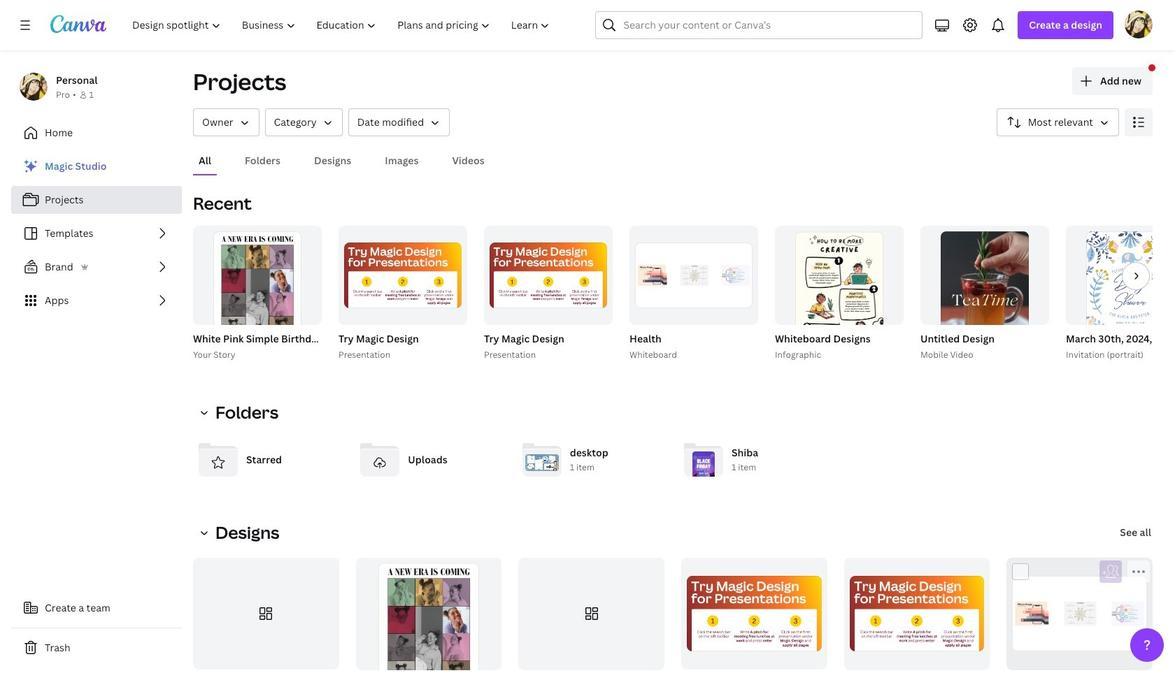 Task type: locate. For each thing, give the bounding box(es) containing it.
Owner button
[[193, 108, 259, 136]]

list
[[11, 153, 182, 315]]

Category button
[[265, 108, 343, 136]]

None search field
[[596, 11, 923, 39]]

group
[[190, 226, 478, 388], [193, 226, 322, 388], [336, 226, 467, 362], [339, 226, 467, 325], [481, 226, 613, 362], [484, 226, 613, 325], [627, 226, 758, 362], [630, 226, 758, 325], [772, 226, 904, 452], [775, 226, 904, 452], [918, 226, 1049, 388], [921, 226, 1049, 388], [1063, 226, 1175, 362], [1066, 226, 1175, 355], [193, 558, 339, 671], [356, 558, 502, 674], [356, 558, 502, 674], [519, 558, 665, 671], [681, 558, 827, 671], [844, 558, 990, 671], [1007, 558, 1153, 674], [1007, 558, 1153, 671]]



Task type: describe. For each thing, give the bounding box(es) containing it.
Sort by button
[[997, 108, 1119, 136]]

Date modified button
[[348, 108, 450, 136]]

stephanie aranda image
[[1125, 10, 1153, 38]]

top level navigation element
[[123, 11, 562, 39]]

Search search field
[[624, 12, 895, 38]]



Task type: vqa. For each thing, say whether or not it's contained in the screenshot.
the share
no



